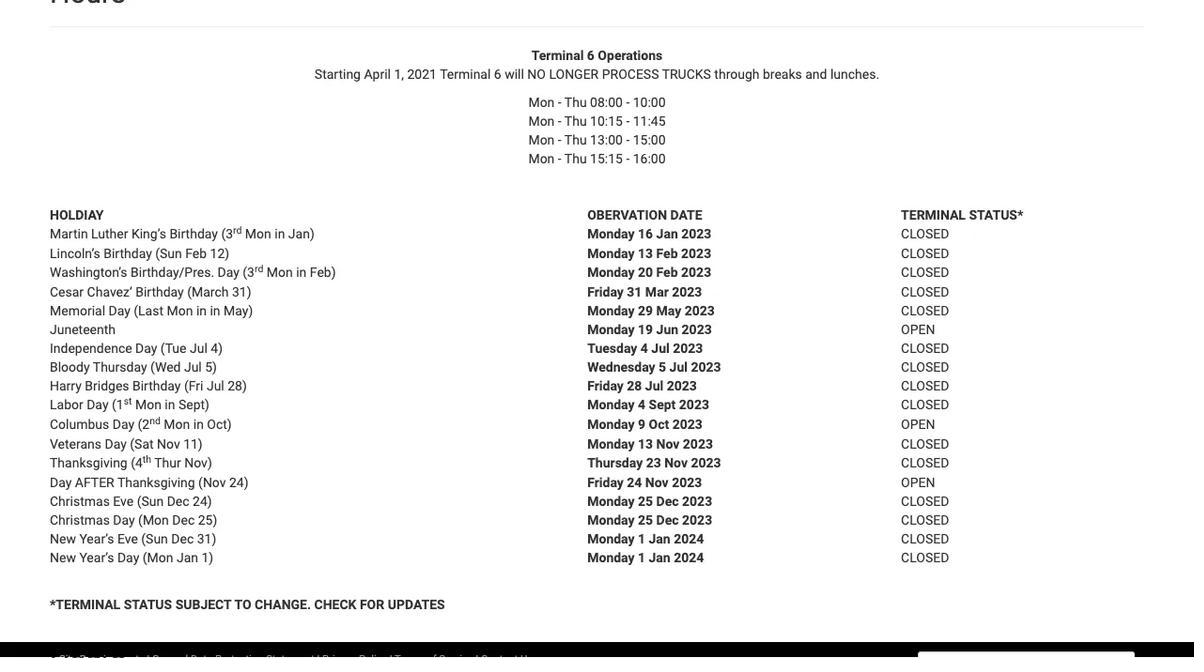 Task type: describe. For each thing, give the bounding box(es) containing it.
year's for eve
[[79, 531, 114, 547]]

0 vertical spatial eve
[[113, 494, 134, 509]]

2023 for veterans day (sat nov 11)
[[683, 437, 713, 452]]

feb up washington's birthday/pres. day (3 rd mon in feb)
[[185, 246, 207, 261]]

day for (last
[[109, 303, 130, 319]]

obervation date
[[588, 207, 703, 223]]

washington's birthday/pres. day (3 rd mon in feb)
[[50, 263, 336, 281]]

1 vertical spatial thanksgiving
[[117, 475, 195, 491]]

monday for new year's day (mon jan 1)
[[588, 550, 635, 566]]

24
[[627, 475, 642, 491]]

king's
[[132, 227, 166, 242]]

11 closed from the top
[[901, 456, 950, 471]]

28
[[627, 378, 642, 394]]

1 thu from the top
[[565, 94, 587, 110]]

mon inside labor day (1 st mon in sept)
[[135, 398, 162, 413]]

2023 for labor day (1
[[679, 398, 710, 413]]

11)
[[183, 437, 203, 452]]

closed for christmas day (mon dec 25)
[[901, 513, 950, 528]]

13:00
[[590, 132, 623, 148]]

- left the 16:00
[[626, 151, 630, 166]]

friday 28 jul 2023
[[588, 378, 697, 394]]

oct)
[[207, 417, 232, 433]]

9
[[638, 417, 646, 433]]

columbus day (2 nd mon in oct)
[[50, 416, 232, 433]]

independence
[[50, 341, 132, 356]]

(sat
[[130, 437, 154, 452]]

monday 19 jun 2023
[[588, 322, 712, 337]]

bridges
[[85, 378, 129, 394]]

monday 25 dec 2023 for christmas eve (sun dec 24)
[[588, 494, 713, 509]]

friday for friday 31 mar 2023
[[588, 284, 624, 300]]

thanksgiving inside "thanksgiving (4 th thur nov)"
[[50, 456, 128, 471]]

sept)
[[178, 398, 210, 413]]

2 vertical spatial (sun
[[141, 531, 168, 547]]

1 for 1)
[[638, 550, 646, 566]]

to
[[234, 597, 251, 613]]

starting
[[315, 66, 361, 82]]

trucks
[[662, 66, 711, 82]]

2024 for new year's eve (sun dec 31)
[[674, 531, 704, 547]]

obervation
[[588, 207, 667, 223]]

2023 for lincoln's birthday (sun feb 12)
[[681, 246, 712, 261]]

- left the 11:45
[[626, 113, 630, 129]]

monday 9 oct 2023
[[588, 417, 703, 433]]

wednesday 5 jul 2023
[[588, 359, 721, 375]]

chavez'
[[87, 284, 132, 300]]

christmas day (mon dec 25)
[[50, 513, 217, 528]]

open for friday 24 nov 2023
[[901, 475, 936, 491]]

veterans
[[50, 437, 102, 452]]

will
[[505, 66, 524, 82]]

(4
[[131, 456, 143, 471]]

thur
[[154, 456, 181, 471]]

(wed
[[150, 359, 181, 375]]

24) for christmas eve (sun dec 24)
[[193, 494, 212, 509]]

10:15
[[590, 113, 623, 129]]

(1
[[112, 398, 124, 413]]

thursday 23 nov 2023
[[588, 456, 721, 471]]

2023 for cesar chavez' birthday (march 31)
[[672, 284, 702, 300]]

jan for new year's eve (sun dec 31)
[[649, 531, 671, 547]]

terminal 6 operations starting april 1, 2021 terminal 6 will no longer process trucks through breaks and lunches.
[[315, 47, 880, 82]]

25 for christmas eve (sun dec 24)
[[638, 494, 653, 509]]

jul left 5) at the left of the page
[[184, 359, 202, 375]]

new year's eve (sun dec 31)
[[50, 531, 216, 547]]

after
[[75, 475, 114, 491]]

monday 20 feb 2023
[[588, 265, 712, 281]]

mon inside columbus day (2 nd mon in oct)
[[164, 417, 190, 433]]

lincoln's birthday (sun feb 12)
[[50, 246, 229, 261]]

monday 1 jan 2024 for new year's eve (sun dec 31)
[[588, 531, 704, 547]]

friday 24 nov 2023
[[588, 475, 702, 491]]

1 vertical spatial thursday
[[588, 456, 643, 471]]

2023 for harry bridges birthday (fri jul 28)
[[667, 378, 697, 394]]

operations
[[598, 47, 663, 63]]

day down "new year's eve (sun dec 31)" in the left of the page
[[117, 550, 139, 566]]

3 thu from the top
[[565, 132, 587, 148]]

updates
[[388, 597, 445, 613]]

5
[[659, 359, 666, 375]]

wednesday
[[588, 359, 656, 375]]

(3 inside martin luther king's birthday (3 rd mon in jan)
[[221, 227, 233, 242]]

15:00
[[633, 132, 666, 148]]

in inside martin luther king's birthday (3 rd mon in jan)
[[275, 227, 285, 242]]

0 vertical spatial thursday
[[93, 359, 147, 375]]

no
[[528, 66, 546, 82]]

2 thu from the top
[[565, 113, 587, 129]]

1 horizontal spatial 31)
[[232, 284, 251, 300]]

for
[[360, 597, 385, 613]]

mar
[[646, 284, 669, 300]]

and
[[806, 66, 828, 82]]

1 vertical spatial (mon
[[143, 550, 173, 566]]

nd
[[150, 416, 161, 427]]

memorial
[[50, 303, 105, 319]]

washington's
[[50, 265, 127, 281]]

columbus
[[50, 417, 109, 433]]

cesar chavez' birthday (march 31)
[[50, 284, 251, 300]]

day for (tue
[[135, 341, 157, 356]]

martin
[[50, 227, 88, 242]]

4 for monday
[[638, 398, 646, 413]]

independence day (tue jul 4)
[[50, 341, 223, 356]]

st
[[124, 396, 132, 407]]

bloody thursday (wed jul 5)
[[50, 359, 217, 375]]

closed for bloody thursday (wed jul 5)
[[901, 359, 950, 375]]

(sun for birthday
[[155, 246, 182, 261]]

monday for martin luther king's birthday (3
[[588, 227, 635, 242]]

- left 15:00
[[626, 132, 630, 148]]

rd inside washington's birthday/pres. day (3 rd mon in feb)
[[255, 263, 263, 275]]

may)
[[224, 303, 253, 319]]

25 for christmas day (mon dec 25)
[[638, 513, 653, 528]]

- left 15:15
[[558, 151, 562, 166]]

birthday inside martin luther king's birthday (3 rd mon in jan)
[[170, 227, 218, 242]]

2023 for martin luther king's birthday (3
[[682, 227, 712, 242]]

- down longer
[[558, 94, 562, 110]]

lunches.
[[831, 66, 880, 82]]

through
[[715, 66, 760, 82]]

4 for tuesday
[[641, 341, 648, 356]]

birthday down luther
[[104, 246, 152, 261]]

monday for lincoln's birthday (sun feb 12)
[[588, 246, 635, 261]]

19
[[638, 322, 653, 337]]

labor day (1 st mon in sept)
[[50, 396, 210, 413]]

10:00
[[633, 94, 666, 110]]

0 vertical spatial 6
[[587, 47, 595, 63]]

new year's day (mon jan 1)
[[50, 550, 214, 566]]

christmas for christmas day (mon dec 25)
[[50, 513, 110, 528]]

nov)
[[184, 456, 212, 471]]

monday for columbus day (2
[[588, 417, 635, 433]]

1 closed from the top
[[901, 227, 950, 242]]

nov for monday
[[657, 437, 680, 452]]

friday 31 mar 2023
[[588, 284, 702, 300]]

(march
[[187, 284, 229, 300]]

mon inside martin luther king's birthday (3 rd mon in jan)
[[245, 227, 271, 242]]

monday 25 dec 2023 for christmas day (mon dec 25)
[[588, 513, 713, 528]]

terminal status*
[[901, 207, 1024, 223]]

*terminal
[[50, 597, 120, 613]]

closed for cesar chavez' birthday (march 31)
[[901, 284, 950, 300]]

closed for independence day (tue jul 4)
[[901, 341, 950, 356]]

monday for christmas eve (sun dec 24)
[[588, 494, 635, 509]]



Task type: locate. For each thing, give the bounding box(es) containing it.
1 vertical spatial 4
[[638, 398, 646, 413]]

closed for new year's eve (sun dec 31)
[[901, 531, 950, 547]]

-
[[558, 94, 562, 110], [626, 94, 630, 110], [558, 113, 562, 129], [626, 113, 630, 129], [558, 132, 562, 148], [626, 132, 630, 148], [558, 151, 562, 166], [626, 151, 630, 166]]

1 vertical spatial monday 25 dec 2023
[[588, 513, 713, 528]]

1 horizontal spatial rd
[[255, 263, 263, 275]]

monday for labor day (1
[[588, 398, 635, 413]]

birthday up 12)
[[170, 227, 218, 242]]

feb for monday 13 feb 2023
[[657, 246, 678, 261]]

7 monday from the top
[[588, 417, 635, 433]]

0 vertical spatial 2024
[[674, 531, 704, 547]]

check
[[314, 597, 357, 613]]

status
[[124, 597, 172, 613]]

2 closed from the top
[[901, 246, 950, 261]]

0 horizontal spatial 6
[[494, 66, 502, 82]]

(sun for eve
[[137, 494, 164, 509]]

friday for friday 24 nov 2023
[[588, 475, 624, 491]]

0 vertical spatial monday 25 dec 2023
[[588, 494, 713, 509]]

1 vertical spatial 2024
[[674, 550, 704, 566]]

process
[[602, 66, 659, 82]]

0 horizontal spatial terminal
[[440, 66, 491, 82]]

thanksgiving
[[50, 456, 128, 471], [117, 475, 195, 491]]

rd up washington's birthday/pres. day (3 rd mon in feb)
[[233, 225, 242, 236]]

mon - thu 08:00 - 10:00 mon - thu 10:15 - 11:45 mon - thu 13:00 - 15:00 mon - thu 15:15 - 16:00
[[529, 94, 666, 166]]

jul down 5) at the left of the page
[[207, 378, 224, 394]]

0 vertical spatial 25
[[638, 494, 653, 509]]

1 vertical spatial (3
[[243, 265, 255, 281]]

eve up new year's day (mon jan 1)
[[117, 531, 138, 547]]

25
[[638, 494, 653, 509], [638, 513, 653, 528]]

1 vertical spatial 6
[[494, 66, 502, 82]]

open
[[901, 322, 936, 337], [901, 417, 936, 433], [901, 475, 936, 491]]

eve up "christmas day (mon dec 25)" at bottom left
[[113, 494, 134, 509]]

6 up longer
[[587, 47, 595, 63]]

5 monday from the top
[[588, 322, 635, 337]]

monday 29 may 2023
[[588, 303, 715, 319]]

open for monday 9 oct 2023
[[901, 417, 936, 433]]

(mon up "new year's eve (sun dec 31)" in the left of the page
[[138, 513, 169, 528]]

day inside columbus day (2 nd mon in oct)
[[113, 417, 134, 433]]

31) up may)
[[232, 284, 251, 300]]

closed for harry bridges birthday (fri jul 28)
[[901, 378, 950, 394]]

- left 13:00 at the top of the page
[[558, 132, 562, 148]]

2021
[[407, 66, 437, 82]]

(tue
[[161, 341, 187, 356]]

0 vertical spatial 1
[[638, 531, 646, 547]]

2 vertical spatial friday
[[588, 475, 624, 491]]

friday left '31'
[[588, 284, 624, 300]]

0 vertical spatial terminal
[[532, 47, 584, 63]]

year's for day
[[79, 550, 114, 566]]

0 vertical spatial thanksgiving
[[50, 456, 128, 471]]

thursday up 24
[[588, 456, 643, 471]]

1 25 from the top
[[638, 494, 653, 509]]

2023 for memorial day (last mon in in may)
[[685, 303, 715, 319]]

1 vertical spatial open
[[901, 417, 936, 433]]

2023 for thanksgiving (4
[[691, 456, 721, 471]]

year's up new year's day (mon jan 1)
[[79, 531, 114, 547]]

1 horizontal spatial thursday
[[588, 456, 643, 471]]

0 vertical spatial 31)
[[232, 284, 251, 300]]

monday 13 feb 2023
[[588, 246, 712, 261]]

jul up 5
[[652, 341, 670, 356]]

feb)
[[310, 265, 336, 281]]

labor
[[50, 398, 83, 413]]

11 monday from the top
[[588, 531, 635, 547]]

birthday
[[170, 227, 218, 242], [104, 246, 152, 261], [136, 284, 184, 300], [133, 378, 181, 394]]

memorial day (last mon in in may)
[[50, 303, 253, 319]]

7 closed from the top
[[901, 359, 950, 375]]

2023 for bloody thursday (wed jul 5)
[[691, 359, 721, 375]]

(3 inside washington's birthday/pres. day (3 rd mon in feb)
[[243, 265, 255, 281]]

day for (1
[[87, 398, 109, 413]]

(sun down "christmas day (mon dec 25)" at bottom left
[[141, 531, 168, 547]]

2 monday 1 jan 2024 from the top
[[588, 550, 704, 566]]

thanksgiving down thur
[[117, 475, 195, 491]]

1 horizontal spatial 24)
[[229, 475, 249, 491]]

1 horizontal spatial (3
[[243, 265, 255, 281]]

1 13 from the top
[[638, 246, 653, 261]]

thu left 15:15
[[565, 151, 587, 166]]

2 monday 25 dec 2023 from the top
[[588, 513, 713, 528]]

closed
[[901, 227, 950, 242], [901, 246, 950, 261], [901, 265, 950, 281], [901, 284, 950, 300], [901, 303, 950, 319], [901, 341, 950, 356], [901, 359, 950, 375], [901, 378, 950, 394], [901, 398, 950, 413], [901, 437, 950, 452], [901, 456, 950, 471], [901, 494, 950, 509], [901, 513, 950, 528], [901, 531, 950, 547], [901, 550, 950, 566]]

4 down friday 28 jul 2023
[[638, 398, 646, 413]]

closed for new year's day (mon jan 1)
[[901, 550, 950, 566]]

status*
[[969, 207, 1024, 223]]

6 monday from the top
[[588, 398, 635, 413]]

1,
[[394, 66, 404, 82]]

1 vertical spatial 24)
[[193, 494, 212, 509]]

0 horizontal spatial 31)
[[197, 531, 216, 547]]

nov up thur
[[157, 437, 180, 452]]

2 new from the top
[[50, 550, 76, 566]]

(3
[[221, 227, 233, 242], [243, 265, 255, 281]]

rd inside martin luther king's birthday (3 rd mon in jan)
[[233, 225, 242, 236]]

08:00
[[590, 94, 623, 110]]

terminal
[[532, 47, 584, 63], [440, 66, 491, 82]]

day after thanksgiving (nov 24)
[[50, 475, 249, 491]]

day for (sat
[[105, 437, 127, 452]]

in inside columbus day (2 nd mon in oct)
[[193, 417, 204, 433]]

may
[[657, 303, 682, 319]]

eve
[[113, 494, 134, 509], [117, 531, 138, 547]]

1 christmas from the top
[[50, 494, 110, 509]]

lincoln's
[[50, 246, 100, 261]]

(last
[[134, 303, 164, 319]]

jun
[[657, 322, 679, 337]]

0 vertical spatial 24)
[[229, 475, 249, 491]]

3 monday from the top
[[588, 265, 635, 281]]

2 monday from the top
[[588, 246, 635, 261]]

16:00
[[633, 151, 666, 166]]

0 vertical spatial 4
[[641, 341, 648, 356]]

in inside washington's birthday/pres. day (3 rd mon in feb)
[[296, 265, 307, 281]]

thu left '10:15'
[[565, 113, 587, 129]]

harry
[[50, 378, 82, 394]]

day down christmas eve (sun dec 24)
[[113, 513, 135, 528]]

1 1 from the top
[[638, 531, 646, 547]]

1 vertical spatial 25
[[638, 513, 653, 528]]

- left '10:15'
[[558, 113, 562, 129]]

25)
[[198, 513, 217, 528]]

13 up 20
[[638, 246, 653, 261]]

1 vertical spatial christmas
[[50, 513, 110, 528]]

12)
[[210, 246, 229, 261]]

1 horizontal spatial terminal
[[532, 47, 584, 63]]

24) up 25)
[[193, 494, 212, 509]]

1 vertical spatial rd
[[255, 263, 263, 275]]

2023 for washington's birthday/pres. day (3
[[681, 265, 712, 281]]

1 vertical spatial terminal
[[440, 66, 491, 82]]

day inside labor day (1 st mon in sept)
[[87, 398, 109, 413]]

in inside labor day (1 st mon in sept)
[[165, 398, 175, 413]]

5 closed from the top
[[901, 303, 950, 319]]

longer
[[549, 66, 599, 82]]

4 monday from the top
[[588, 303, 635, 319]]

1 vertical spatial new
[[50, 550, 76, 566]]

1 vertical spatial (sun
[[137, 494, 164, 509]]

day inside washington's birthday/pres. day (3 rd mon in feb)
[[218, 265, 240, 281]]

monday 13 nov 2023
[[588, 437, 717, 452]]

(3 up may)
[[243, 265, 255, 281]]

day for (mon
[[113, 513, 135, 528]]

1 vertical spatial monday 1 jan 2024
[[588, 550, 704, 566]]

thanksgiving up after
[[50, 456, 128, 471]]

day left after
[[50, 475, 72, 491]]

day up "thanksgiving (4 th thur nov)"
[[105, 437, 127, 452]]

jan)
[[288, 227, 315, 242]]

(nov
[[198, 475, 226, 491]]

monday for juneteenth
[[588, 322, 635, 337]]

31)
[[232, 284, 251, 300], [197, 531, 216, 547]]

feb right 20
[[657, 265, 678, 281]]

9 monday from the top
[[588, 494, 635, 509]]

23
[[646, 456, 661, 471]]

1 vertical spatial 13
[[638, 437, 653, 452]]

nov for friday
[[646, 475, 669, 491]]

1 vertical spatial eve
[[117, 531, 138, 547]]

1)
[[202, 550, 214, 566]]

(2
[[138, 417, 150, 433]]

nov down oct
[[657, 437, 680, 452]]

thu left 13:00 at the top of the page
[[565, 132, 587, 148]]

day for (2
[[113, 417, 134, 433]]

2023 for day after thanksgiving (nov 24)
[[672, 475, 702, 491]]

0 vertical spatial christmas
[[50, 494, 110, 509]]

closed for christmas eve (sun dec 24)
[[901, 494, 950, 509]]

day up veterans day (sat nov 11)
[[113, 417, 134, 433]]

24) right the (nov
[[229, 475, 249, 491]]

nov right 23
[[665, 456, 688, 471]]

3 closed from the top
[[901, 265, 950, 281]]

0 horizontal spatial 24)
[[193, 494, 212, 509]]

subject
[[175, 597, 232, 613]]

2024 for new year's day (mon jan 1)
[[674, 550, 704, 566]]

13 for feb
[[638, 246, 653, 261]]

day down chavez'
[[109, 303, 130, 319]]

1 friday from the top
[[588, 284, 624, 300]]

0 vertical spatial (3
[[221, 227, 233, 242]]

day up bloody thursday (wed jul 5)
[[135, 341, 157, 356]]

2 year's from the top
[[79, 550, 114, 566]]

monday
[[588, 227, 635, 242], [588, 246, 635, 261], [588, 265, 635, 281], [588, 303, 635, 319], [588, 322, 635, 337], [588, 398, 635, 413], [588, 417, 635, 433], [588, 437, 635, 452], [588, 494, 635, 509], [588, 513, 635, 528], [588, 531, 635, 547], [588, 550, 635, 566]]

1 for 31)
[[638, 531, 646, 547]]

monday for memorial day (last mon in in may)
[[588, 303, 635, 319]]

31) up 1)
[[197, 531, 216, 547]]

monday 1 jan 2024 for new year's day (mon jan 1)
[[588, 550, 704, 566]]

friday
[[588, 284, 624, 300], [588, 378, 624, 394], [588, 475, 624, 491]]

0 vertical spatial (sun
[[155, 246, 182, 261]]

0 horizontal spatial thursday
[[93, 359, 147, 375]]

4)
[[211, 341, 223, 356]]

closed for veterans day (sat nov 11)
[[901, 437, 950, 452]]

0 vertical spatial rd
[[233, 225, 242, 236]]

monday for veterans day (sat nov 11)
[[588, 437, 635, 452]]

jul left 4)
[[190, 341, 208, 356]]

1 vertical spatial friday
[[588, 378, 624, 394]]

mon inside washington's birthday/pres. day (3 rd mon in feb)
[[267, 265, 293, 281]]

8 closed from the top
[[901, 378, 950, 394]]

holdiay
[[50, 207, 104, 223]]

year's down "new year's eve (sun dec 31)" in the left of the page
[[79, 550, 114, 566]]

thanksgiving (4 th thur nov)
[[50, 454, 212, 471]]

1 monday 1 jan 2024 from the top
[[588, 531, 704, 547]]

4 closed from the top
[[901, 284, 950, 300]]

24)
[[229, 475, 249, 491], [193, 494, 212, 509]]

3 open from the top
[[901, 475, 936, 491]]

2 1 from the top
[[638, 550, 646, 566]]

friday left 24
[[588, 475, 624, 491]]

date
[[671, 207, 703, 223]]

terminal up longer
[[532, 47, 584, 63]]

2023 for columbus day (2
[[673, 417, 703, 433]]

12 closed from the top
[[901, 494, 950, 509]]

2023 for independence day (tue jul 4)
[[673, 341, 703, 356]]

1 vertical spatial 1
[[638, 550, 646, 566]]

(sun up birthday/pres.
[[155, 246, 182, 261]]

10 closed from the top
[[901, 437, 950, 452]]

nov down the thursday 23 nov 2023 on the bottom of the page
[[646, 475, 669, 491]]

29
[[638, 303, 653, 319]]

monday 4 sept 2023
[[588, 398, 710, 413]]

12 monday from the top
[[588, 550, 635, 566]]

christmas for christmas eve (sun dec 24)
[[50, 494, 110, 509]]

4 thu from the top
[[565, 151, 587, 166]]

6 left will
[[494, 66, 502, 82]]

monday 16 jan 2023
[[588, 227, 712, 242]]

new down after
[[50, 531, 76, 547]]

0 horizontal spatial (3
[[221, 227, 233, 242]]

*terminal status subject to change. check for updates
[[50, 597, 445, 613]]

2023 for juneteenth
[[682, 322, 712, 337]]

1 open from the top
[[901, 322, 936, 337]]

(sun down day after thanksgiving (nov 24)
[[137, 494, 164, 509]]

2 friday from the top
[[588, 378, 624, 394]]

veterans day (sat nov 11)
[[50, 437, 203, 452]]

(mon down "new year's eve (sun dec 31)" in the left of the page
[[143, 550, 173, 566]]

feb for monday 20 feb 2023
[[657, 265, 678, 281]]

3 friday from the top
[[588, 475, 624, 491]]

jul down wednesday 5 jul 2023
[[646, 378, 664, 394]]

6 closed from the top
[[901, 341, 950, 356]]

jan for new year's day (mon jan 1)
[[649, 550, 671, 566]]

2 25 from the top
[[638, 513, 653, 528]]

0 vertical spatial friday
[[588, 284, 624, 300]]

monday for christmas day (mon dec 25)
[[588, 513, 635, 528]]

sept
[[649, 398, 676, 413]]

thursday up bridges
[[93, 359, 147, 375]]

new for new year's day (mon jan 1)
[[50, 550, 76, 566]]

1 monday 25 dec 2023 from the top
[[588, 494, 713, 509]]

2 open from the top
[[901, 417, 936, 433]]

closed for lincoln's birthday (sun feb 12)
[[901, 246, 950, 261]]

10 monday from the top
[[588, 513, 635, 528]]

thu down longer
[[565, 94, 587, 110]]

16
[[638, 227, 653, 242]]

jan for martin luther king's birthday (3
[[657, 227, 678, 242]]

dec
[[167, 494, 189, 509], [657, 494, 679, 509], [172, 513, 195, 528], [657, 513, 679, 528], [171, 531, 194, 547]]

24) for day after thanksgiving (nov 24)
[[229, 475, 249, 491]]

6
[[587, 47, 595, 63], [494, 66, 502, 82]]

(fri
[[184, 378, 203, 394]]

8 monday from the top
[[588, 437, 635, 452]]

tuesday 4 jul 2023
[[588, 341, 703, 356]]

christmas eve (sun dec 24)
[[50, 494, 212, 509]]

2 13 from the top
[[638, 437, 653, 452]]

9 closed from the top
[[901, 398, 950, 413]]

closed for memorial day (last mon in in may)
[[901, 303, 950, 319]]

1 monday from the top
[[588, 227, 635, 242]]

13
[[638, 246, 653, 261], [638, 437, 653, 452]]

0 vertical spatial new
[[50, 531, 76, 547]]

13 down monday 9 oct 2023
[[638, 437, 653, 452]]

open for monday 19 jun 2023
[[901, 322, 936, 337]]

0 vertical spatial year's
[[79, 531, 114, 547]]

jul
[[190, 341, 208, 356], [652, 341, 670, 356], [184, 359, 202, 375], [670, 359, 688, 375], [207, 378, 224, 394], [646, 378, 664, 394]]

april
[[364, 66, 391, 82]]

tuesday
[[588, 341, 638, 356]]

15:15
[[590, 151, 623, 166]]

luther
[[91, 227, 128, 242]]

nov for thursday
[[665, 456, 688, 471]]

cesar
[[50, 284, 84, 300]]

14 closed from the top
[[901, 531, 950, 547]]

rd left feb)
[[255, 263, 263, 275]]

new for new year's eve (sun dec 31)
[[50, 531, 76, 547]]

13 for nov
[[638, 437, 653, 452]]

0 vertical spatial monday 1 jan 2024
[[588, 531, 704, 547]]

2 vertical spatial open
[[901, 475, 936, 491]]

2023
[[682, 227, 712, 242], [681, 246, 712, 261], [681, 265, 712, 281], [672, 284, 702, 300], [685, 303, 715, 319], [682, 322, 712, 337], [673, 341, 703, 356], [691, 359, 721, 375], [667, 378, 697, 394], [679, 398, 710, 413], [673, 417, 703, 433], [683, 437, 713, 452], [691, 456, 721, 471], [672, 475, 702, 491], [682, 494, 713, 509], [682, 513, 713, 528]]

birthday down (wed
[[133, 378, 181, 394]]

15 closed from the top
[[901, 550, 950, 566]]

birthday/pres.
[[131, 265, 214, 281]]

1 2024 from the top
[[674, 531, 704, 547]]

1 vertical spatial 31)
[[197, 531, 216, 547]]

4 down 19
[[641, 341, 648, 356]]

harry bridges birthday (fri jul 28)
[[50, 378, 247, 394]]

friday down wednesday
[[588, 378, 624, 394]]

2 2024 from the top
[[674, 550, 704, 566]]

feb down monday 16 jan 2023
[[657, 246, 678, 261]]

13 closed from the top
[[901, 513, 950, 528]]

1 vertical spatial year's
[[79, 550, 114, 566]]

2023 for christmas day (mon dec 25)
[[682, 513, 713, 528]]

0 vertical spatial (mon
[[138, 513, 169, 528]]

new up *terminal
[[50, 550, 76, 566]]

2 christmas from the top
[[50, 513, 110, 528]]

0 vertical spatial 13
[[638, 246, 653, 261]]

monday for washington's birthday/pres. day (3
[[588, 265, 635, 281]]

terminal right 2021
[[440, 66, 491, 82]]

0 horizontal spatial rd
[[233, 225, 242, 236]]

1 year's from the top
[[79, 531, 114, 547]]

oct
[[649, 417, 669, 433]]

martin luther king's birthday (3 rd mon in jan)
[[50, 225, 315, 242]]

day left (1
[[87, 398, 109, 413]]

monday 25 dec 2023
[[588, 494, 713, 509], [588, 513, 713, 528]]

change.
[[255, 597, 311, 613]]

breaks
[[763, 66, 802, 82]]

1
[[638, 531, 646, 547], [638, 550, 646, 566]]

friday for friday 28 jul 2023
[[588, 378, 624, 394]]

day down 12)
[[218, 265, 240, 281]]

1 new from the top
[[50, 531, 76, 547]]

birthday up memorial day (last mon in in may)
[[136, 284, 184, 300]]

(3 up 12)
[[221, 227, 233, 242]]

0 vertical spatial open
[[901, 322, 936, 337]]

2023 for christmas eve (sun dec 24)
[[682, 494, 713, 509]]

year's
[[79, 531, 114, 547], [79, 550, 114, 566]]

- left 10:00
[[626, 94, 630, 110]]

monday for new year's eve (sun dec 31)
[[588, 531, 635, 547]]

jul right 5
[[670, 359, 688, 375]]

1 horizontal spatial 6
[[587, 47, 595, 63]]



Task type: vqa. For each thing, say whether or not it's contained in the screenshot.
Site
no



